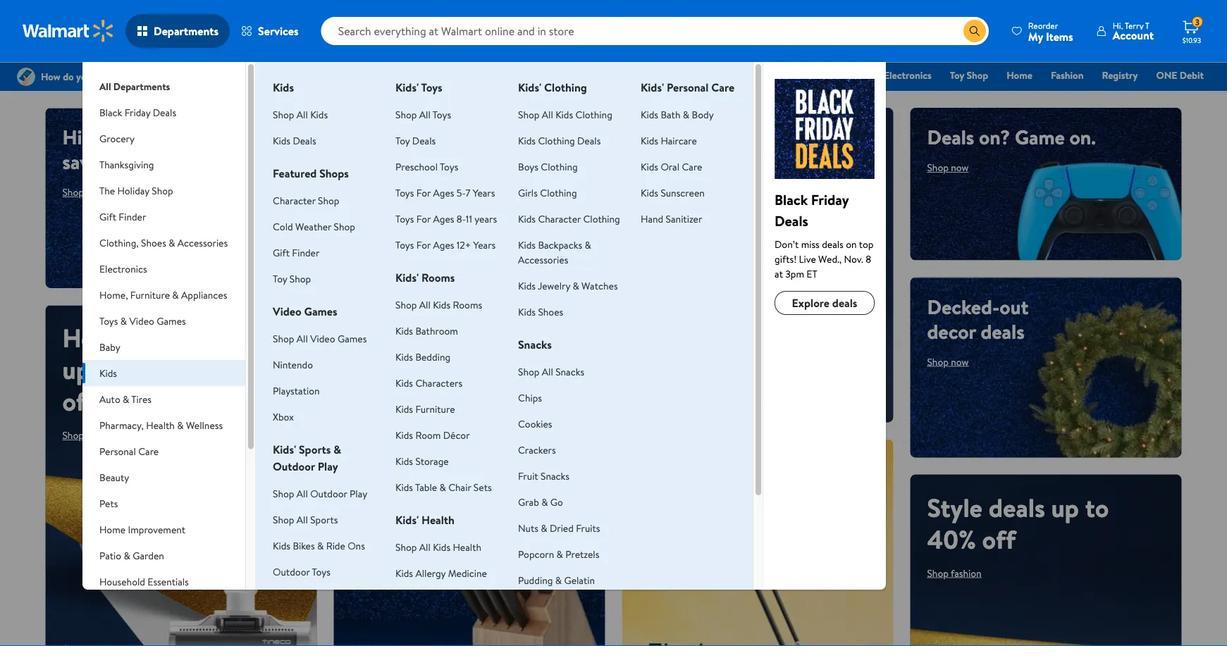 Task type: locate. For each thing, give the bounding box(es) containing it.
kids' for kids' health
[[396, 513, 419, 528]]

1 vertical spatial holiday
[[117, 184, 149, 197]]

rooms
[[422, 270, 455, 286], [453, 298, 483, 312]]

kids left the table
[[396, 481, 413, 494]]

finder down weather
[[292, 246, 320, 260]]

the for "the holiday shop" link
[[726, 68, 741, 82]]

1 horizontal spatial toy
[[396, 134, 410, 147]]

home for home deals are served
[[351, 455, 403, 483]]

shop all kids health link
[[396, 541, 482, 554]]

shop all toys link
[[396, 108, 452, 121]]

0 horizontal spatial shoes
[[141, 236, 166, 250]]

kids' up shop all kids clothing
[[518, 80, 542, 95]]

1 vertical spatial shoes
[[538, 305, 564, 319]]

all up the bikes
[[297, 513, 308, 527]]

2 vertical spatial gift finder
[[273, 246, 320, 260]]

1 horizontal spatial holiday
[[744, 68, 776, 82]]

kids down kids bedding
[[396, 376, 413, 390]]

0 vertical spatial to
[[96, 352, 120, 388]]

kids storage
[[396, 455, 449, 468]]

0 vertical spatial for
[[417, 186, 431, 200]]

toys up shop all toys on the top left of page
[[421, 80, 443, 95]]

grocery for grocery
[[99, 132, 135, 145]]

hand
[[641, 212, 664, 226]]

black friday deals inside black friday deals link
[[448, 68, 526, 82]]

black
[[448, 68, 472, 82], [99, 105, 122, 119], [775, 190, 808, 209]]

baby
[[99, 340, 120, 354]]

1 horizontal spatial the holiday shop
[[726, 68, 800, 82]]

sports down shop all outdoor play 'link'
[[310, 513, 338, 527]]

finder
[[838, 68, 866, 82], [119, 210, 146, 224], [292, 246, 320, 260]]

0 vertical spatial outdoor
[[273, 459, 315, 475]]

3
[[1196, 16, 1200, 28]]

gift up clothing,
[[99, 210, 116, 224]]

2 vertical spatial toy
[[273, 272, 287, 286]]

shop now for home deals up to 30% off
[[62, 429, 104, 443]]

the
[[726, 68, 741, 82], [99, 184, 115, 197]]

now down savings
[[86, 185, 104, 199]]

character down featured
[[273, 194, 316, 207]]

hand sanitizer link
[[641, 212, 703, 226]]

kids room décor link
[[396, 428, 470, 442]]

thanksgiving down tech
[[99, 158, 154, 171]]

2 horizontal spatial black
[[775, 190, 808, 209]]

the inside dropdown button
[[99, 184, 115, 197]]

thanksgiving inside dropdown button
[[99, 158, 154, 171]]

1 vertical spatial for
[[417, 212, 431, 226]]

shoes inside clothing, shoes & accessories dropdown button
[[141, 236, 166, 250]]

boys clothing
[[518, 160, 578, 173]]

black friday deals for black friday deals dropdown button
[[99, 105, 176, 119]]

off inside up to 40% off sports gear
[[735, 455, 761, 483]]

1 vertical spatial the holiday shop
[[99, 184, 173, 197]]

0 horizontal spatial thanksgiving
[[99, 158, 154, 171]]

kids for kids bikes & ride ons
[[273, 539, 291, 553]]

friday for black friday deals dropdown button
[[125, 105, 151, 119]]

sports
[[639, 480, 693, 508]]

1 horizontal spatial the
[[726, 68, 741, 82]]

outdoor down the bikes
[[273, 565, 310, 579]]

& left tires
[[123, 392, 129, 406]]

deals for home deals up to 30% off
[[135, 321, 192, 356]]

ages left 12+
[[433, 238, 455, 252]]

black friday deals inside black friday deals dropdown button
[[99, 105, 176, 119]]

shop now link for home deals up to 30% off
[[62, 429, 104, 443]]

the holiday shop inside dropdown button
[[99, 184, 173, 197]]

garden
[[133, 549, 164, 563]]

toy shop down search icon
[[951, 68, 989, 82]]

nintendo
[[273, 358, 313, 372]]

& down electronics dropdown button
[[172, 288, 179, 302]]

clothing down kids clothing deals "link"
[[541, 160, 578, 173]]

room
[[416, 428, 441, 442]]

& inside auto & tires dropdown button
[[123, 392, 129, 406]]

shop now link for home deals are served
[[351, 493, 392, 506]]

deals inside dropdown button
[[153, 105, 176, 119]]

all for kids' clothing
[[542, 108, 554, 121]]

kids inside kids dropdown button
[[99, 366, 117, 380]]

health inside dropdown button
[[146, 419, 175, 432]]

black friday deals button
[[83, 99, 245, 126]]

toys up baby
[[99, 314, 118, 328]]

grocery for grocery & essentials
[[545, 68, 579, 82]]

departments up black friday deals dropdown button
[[113, 79, 170, 93]]

kids' sports & outdoor play
[[273, 442, 341, 475]]

0 horizontal spatial gift finder
[[99, 210, 146, 224]]

holiday for "the holiday shop" link
[[744, 68, 776, 82]]

now for home deals up to 30% off
[[86, 429, 104, 443]]

& up "shop all kids clothing" link
[[581, 68, 588, 82]]

home left the table
[[351, 455, 403, 483]]

40% inside up to 40% off sports gear
[[692, 455, 730, 483]]

shop now link for decked-out decor deals
[[928, 355, 969, 369]]

departments inside all departments 'link'
[[113, 79, 170, 93]]

0 horizontal spatial video
[[129, 314, 154, 328]]

miss
[[802, 237, 820, 251]]

deals
[[822, 237, 844, 251], [833, 296, 858, 311], [981, 318, 1025, 345], [135, 321, 192, 356], [407, 455, 451, 483], [989, 490, 1046, 525]]

kids characters link
[[396, 376, 463, 390]]

on?
[[980, 123, 1011, 151]]

finder left electronics link
[[838, 68, 866, 82]]

care down pharmacy, health & wellness
[[138, 445, 159, 458]]

friday up miss
[[812, 190, 849, 209]]

kids for kids deals
[[273, 134, 291, 147]]

friday inside dropdown button
[[125, 105, 151, 119]]

character
[[273, 194, 316, 207], [538, 212, 581, 226]]

xbox link
[[273, 410, 294, 424]]

1 vertical spatial essentials
[[148, 575, 189, 589]]

friday left kids' clothing
[[474, 68, 500, 82]]

to for home
[[96, 352, 120, 388]]

all
[[99, 79, 111, 93], [297, 108, 308, 121], [419, 108, 431, 121], [542, 108, 554, 121], [419, 298, 431, 312], [297, 332, 308, 346], [542, 365, 554, 379], [297, 487, 308, 501], [297, 513, 308, 527], [419, 541, 431, 554]]

now for save big!
[[386, 388, 404, 402]]

0 vertical spatial accessories
[[178, 236, 228, 250]]

0 horizontal spatial 40%
[[692, 455, 730, 483]]

care right oral on the top of page
[[682, 160, 703, 173]]

1 vertical spatial departments
[[113, 79, 170, 93]]

popcorn
[[518, 548, 555, 561]]

1 horizontal spatial gift finder link
[[812, 68, 872, 83]]

deals for home deals are served
[[407, 455, 451, 483]]

2 vertical spatial off
[[983, 522, 1016, 557]]

patio & garden button
[[83, 543, 245, 569]]

home inside home deals up to 30% off
[[62, 321, 129, 356]]

1 vertical spatial 40%
[[928, 522, 977, 557]]

2 vertical spatial for
[[417, 238, 431, 252]]

2 vertical spatial health
[[453, 541, 482, 554]]

holiday for the holiday shop dropdown button
[[117, 184, 149, 197]]

sports inside kids' sports & outdoor play
[[299, 442, 331, 458]]

deals inside "style deals up to 40% off"
[[989, 490, 1046, 525]]

all down video games
[[297, 332, 308, 346]]

kids room décor
[[396, 428, 470, 442]]

care up 'body'
[[712, 80, 735, 95]]

kids left bath
[[641, 108, 659, 121]]

up for home deals up to 30% off
[[62, 352, 90, 388]]

0 vertical spatial finder
[[838, 68, 866, 82]]

now left the table
[[375, 493, 392, 506]]

ons
[[348, 539, 365, 553]]

cookies
[[518, 417, 553, 431]]

friday for black friday deals link
[[474, 68, 500, 82]]

years right 7
[[473, 186, 495, 200]]

friday down all departments
[[125, 105, 151, 119]]

home for home
[[1007, 68, 1033, 82]]

0 horizontal spatial furniture
[[130, 288, 170, 302]]

kids left bedding
[[396, 350, 413, 364]]

kids left the bikes
[[273, 539, 291, 553]]

all up kids bathroom link
[[419, 298, 431, 312]]

0 vertical spatial the
[[726, 68, 741, 82]]

0 horizontal spatial grocery
[[99, 132, 135, 145]]

0 vertical spatial toy shop link
[[944, 68, 995, 83]]

fruit snacks link
[[518, 469, 570, 483]]

0 vertical spatial black
[[448, 68, 472, 82]]

health up the 'medicine'
[[453, 541, 482, 554]]

deals
[[503, 68, 526, 82], [153, 105, 176, 119], [928, 123, 975, 151], [293, 134, 316, 147], [412, 134, 436, 147], [578, 134, 601, 147], [775, 211, 809, 231]]

shop all outdoor play
[[273, 487, 368, 501]]

1 ages from the top
[[433, 186, 455, 200]]

kids oral care link
[[641, 160, 703, 173]]

2 vertical spatial friday
[[812, 190, 849, 209]]

deals down "shop all toys" link
[[412, 134, 436, 147]]

off for home deals up to 30% off
[[62, 384, 96, 419]]

1 vertical spatial finder
[[119, 210, 146, 224]]

kids left the room
[[396, 428, 413, 442]]

2 horizontal spatial video
[[310, 332, 335, 346]]

0 horizontal spatial toy shop link
[[273, 272, 311, 286]]

up
[[62, 352, 90, 388], [1052, 490, 1080, 525]]

thanksgiving for thanksgiving link
[[651, 68, 707, 82]]

1 horizontal spatial electronics
[[884, 68, 932, 82]]

gift finder link down cold
[[273, 246, 320, 260]]

gift right "the holiday shop" link
[[819, 68, 836, 82]]

0 horizontal spatial accessories
[[178, 236, 228, 250]]

grocery inside dropdown button
[[99, 132, 135, 145]]

home down my
[[1007, 68, 1033, 82]]

home link
[[1001, 68, 1040, 83]]

toy up video games
[[273, 272, 287, 286]]

sports up shop all outdoor play at left
[[299, 442, 331, 458]]

holiday inside dropdown button
[[117, 184, 149, 197]]

0 vertical spatial 40%
[[692, 455, 730, 483]]

hi,
[[1113, 19, 1124, 31]]

& left go at the bottom left of page
[[542, 495, 548, 509]]

kids backpacks & accessories
[[518, 238, 592, 267]]

up for style deals up to 40% off
[[1052, 490, 1080, 525]]

toy shop link down search icon
[[944, 68, 995, 83]]

2 horizontal spatial to
[[1086, 490, 1110, 525]]

1 horizontal spatial finder
[[292, 246, 320, 260]]

toy for bottommost the toy shop link
[[273, 272, 287, 286]]

personal up beauty
[[99, 445, 136, 458]]

0 vertical spatial gift finder
[[819, 68, 866, 82]]

kids' up bath
[[641, 80, 665, 95]]

departments inside dropdown button
[[154, 23, 219, 39]]

kids for kids oral care
[[641, 160, 659, 173]]

2 vertical spatial to
[[1086, 490, 1110, 525]]

registry link
[[1096, 68, 1145, 83]]

2 vertical spatial finder
[[292, 246, 320, 260]]

& inside toys & video games dropdown button
[[120, 314, 127, 328]]

toys & video games
[[99, 314, 186, 328]]

grocery
[[545, 68, 579, 82], [99, 132, 135, 145]]

kids' for kids' clothing
[[518, 80, 542, 95]]

save
[[351, 307, 441, 370]]

0 horizontal spatial essentials
[[148, 575, 189, 589]]

kids clothing deals link
[[518, 134, 601, 147]]

outdoor toys
[[273, 565, 331, 579]]

3 for from the top
[[417, 238, 431, 252]]

kids' toys
[[396, 80, 443, 95]]

1 vertical spatial personal
[[99, 445, 136, 458]]

0 horizontal spatial care
[[138, 445, 159, 458]]

shop now link for deals on? game on.
[[928, 161, 969, 175]]

watches
[[582, 279, 618, 293]]

storage
[[416, 455, 449, 468]]

40% up shop fashion
[[928, 522, 977, 557]]

0 vertical spatial electronics
[[884, 68, 932, 82]]

kids down kids characters link at left
[[396, 402, 413, 416]]

video inside dropdown button
[[129, 314, 154, 328]]

black friday deals down all departments
[[99, 105, 176, 119]]

1 vertical spatial gift
[[99, 210, 116, 224]]

2 horizontal spatial gift
[[819, 68, 836, 82]]

2 vertical spatial care
[[138, 445, 159, 458]]

kids for kids bath & body
[[641, 108, 659, 121]]

toys down "toys for ages 5-7 years" 'link' at the top of page
[[396, 212, 414, 226]]

0 vertical spatial gift
[[819, 68, 836, 82]]

all down kids' toys
[[419, 108, 431, 121]]

shop all sports
[[273, 513, 338, 527]]

gelatin
[[564, 574, 595, 588]]

for up 'kids' rooms' at top left
[[417, 238, 431, 252]]

& right patio
[[124, 549, 130, 563]]

up inside "style deals up to 40% off"
[[1052, 490, 1080, 525]]

kids allergy medicine link
[[396, 567, 487, 580]]

1 horizontal spatial accessories
[[518, 253, 569, 267]]

ages for 5-
[[433, 186, 455, 200]]

kids for kids room décor
[[396, 428, 413, 442]]

now down deals on? game on.
[[952, 161, 969, 175]]

1 vertical spatial the
[[99, 184, 115, 197]]

kids table & chair sets
[[396, 481, 492, 494]]

shop all snacks link
[[518, 365, 585, 379]]

accessories down backpacks
[[518, 253, 569, 267]]

0 horizontal spatial personal
[[99, 445, 136, 458]]

accessories inside kids backpacks & accessories
[[518, 253, 569, 267]]

1 vertical spatial gift finder
[[99, 210, 146, 224]]

0 vertical spatial gift finder link
[[812, 68, 872, 83]]

0 vertical spatial up
[[62, 352, 90, 388]]

black inside black friday deals don't miss deals on top gifts! live wed., nov. 8 at 3pm et
[[775, 190, 808, 209]]

& down gift finder dropdown button at the top left
[[169, 236, 175, 250]]

kids' down xbox
[[273, 442, 296, 458]]

1 horizontal spatial black
[[448, 68, 472, 82]]

&
[[581, 68, 588, 82], [683, 108, 690, 121], [169, 236, 175, 250], [585, 238, 592, 252], [573, 279, 580, 293], [172, 288, 179, 302], [120, 314, 127, 328], [123, 392, 129, 406], [177, 419, 184, 432], [334, 442, 341, 458], [440, 481, 446, 494], [542, 495, 548, 509], [541, 522, 548, 535], [317, 539, 324, 553], [557, 548, 563, 561], [124, 549, 130, 563], [556, 574, 562, 588]]

accessories down gift finder dropdown button at the top left
[[178, 236, 228, 250]]

0 vertical spatial thanksgiving
[[651, 68, 707, 82]]

toy deals link
[[396, 134, 436, 147]]

kids haircare link
[[641, 134, 697, 147]]

electronics inside dropdown button
[[99, 262, 147, 276]]

girls
[[518, 186, 538, 200]]

kids for kids backpacks & accessories
[[518, 238, 536, 252]]

toy for toy deals link
[[396, 134, 410, 147]]

furniture inside dropdown button
[[130, 288, 170, 302]]

departments up all departments 'link'
[[154, 23, 219, 39]]

0 horizontal spatial holiday
[[117, 184, 149, 197]]

to inside "style deals up to 40% off"
[[1086, 490, 1110, 525]]

shop now for deals on? game on.
[[928, 161, 969, 175]]

0 vertical spatial play
[[318, 459, 338, 475]]

essentials right kids' clothing
[[590, 68, 632, 82]]

gift finder left electronics link
[[819, 68, 866, 82]]

& right backpacks
[[585, 238, 592, 252]]

kids for kids sunscreen
[[641, 186, 659, 200]]

walmart+ link
[[1156, 87, 1211, 103]]

1 vertical spatial electronics
[[99, 262, 147, 276]]

1 vertical spatial toy shop link
[[273, 272, 311, 286]]

household essentials
[[99, 575, 189, 589]]

0 vertical spatial health
[[146, 419, 175, 432]]

all up chips
[[542, 365, 554, 379]]

live
[[799, 252, 817, 266]]

gift inside dropdown button
[[99, 210, 116, 224]]

deals inside home deals up to 30% off
[[135, 321, 192, 356]]

1 horizontal spatial up
[[1052, 490, 1080, 525]]

decked-out decor deals
[[928, 293, 1029, 345]]

reorder
[[1029, 19, 1059, 31]]

kids backpacks & accessories link
[[518, 238, 592, 267]]

gift finder inside gift finder link
[[819, 68, 866, 82]]

kids inside kids backpacks & accessories
[[518, 238, 536, 252]]

all for kids' sports & outdoor play
[[297, 487, 308, 501]]

video up shop all video games link
[[273, 304, 302, 319]]

gift finder link
[[812, 68, 872, 83], [273, 246, 320, 260]]

& inside patio & garden dropdown button
[[124, 549, 130, 563]]

gift finder for the topmost gift finder link
[[819, 68, 866, 82]]

kids left backpacks
[[518, 238, 536, 252]]

clothing up kids character clothing link on the top of page
[[540, 186, 577, 200]]

1 horizontal spatial 40%
[[928, 522, 977, 557]]

8
[[866, 252, 872, 266]]

40% inside "style deals up to 40% off"
[[928, 522, 977, 557]]

1 horizontal spatial grocery
[[545, 68, 579, 82]]

home up patio
[[99, 523, 126, 537]]

1 horizontal spatial play
[[350, 487, 368, 501]]

1 horizontal spatial toy shop
[[951, 68, 989, 82]]

1 horizontal spatial essentials
[[590, 68, 632, 82]]

Search search field
[[321, 17, 989, 45]]

now for high tech gifts, huge savings
[[86, 185, 104, 199]]

care for kids' personal care
[[712, 80, 735, 95]]

kids up kids allergy medicine
[[433, 541, 451, 554]]

3pm
[[786, 267, 805, 281]]

2 for from the top
[[417, 212, 431, 226]]

0 vertical spatial care
[[712, 80, 735, 95]]

accessories inside dropdown button
[[178, 236, 228, 250]]

explore deals
[[792, 296, 858, 311]]

allergy
[[416, 567, 446, 580]]

shop inside dropdown button
[[152, 184, 173, 197]]

now down decor
[[952, 355, 969, 369]]

kids down shop all kids link
[[273, 134, 291, 147]]

1 vertical spatial care
[[682, 160, 703, 173]]

household essentials button
[[83, 569, 245, 595]]

for down "preschool toys" "link"
[[417, 186, 431, 200]]

kids up "shop all kids" at the top of the page
[[273, 80, 294, 95]]

kids shoes
[[518, 305, 564, 319]]

off inside "style deals up to 40% off"
[[983, 522, 1016, 557]]

gift finder up clothing,
[[99, 210, 146, 224]]

0 vertical spatial personal
[[667, 80, 709, 95]]

grocery inside 'link'
[[545, 68, 579, 82]]

health down auto & tires dropdown button
[[146, 419, 175, 432]]

home inside dropdown button
[[99, 523, 126, 537]]

grocery & essentials link
[[538, 68, 639, 83]]

kids for kids haircare
[[641, 134, 659, 147]]

up inside home deals up to 30% off
[[62, 352, 90, 388]]

0 horizontal spatial up
[[62, 352, 90, 388]]

games inside dropdown button
[[157, 314, 186, 328]]

health up shop all kids health link
[[422, 513, 455, 528]]

video for shop all video games
[[310, 332, 335, 346]]

kids up auto
[[99, 366, 117, 380]]

finder inside dropdown button
[[119, 210, 146, 224]]

furniture for kids
[[416, 402, 455, 416]]

kids for kids table & chair sets
[[396, 481, 413, 494]]

0 horizontal spatial gift
[[99, 210, 116, 224]]

3 ages from the top
[[433, 238, 455, 252]]

toys down "kids bikes & ride ons"
[[312, 565, 331, 579]]

home down home,
[[62, 321, 129, 356]]

1 horizontal spatial character
[[538, 212, 581, 226]]

1 vertical spatial toy
[[396, 134, 410, 147]]

deals inside explore deals link
[[833, 296, 858, 311]]

black friday deals
[[448, 68, 526, 82], [99, 105, 176, 119]]

1 for from the top
[[417, 186, 431, 200]]

clothing up boys clothing
[[538, 134, 575, 147]]

shop now for save big!
[[362, 388, 404, 402]]

kids' clothing
[[518, 80, 587, 95]]

clothing, shoes & accessories
[[99, 236, 228, 250]]

pretzels
[[566, 548, 600, 561]]

hi, terry t account
[[1113, 19, 1155, 43]]

0 vertical spatial furniture
[[130, 288, 170, 302]]

the right thanksgiving link
[[726, 68, 741, 82]]

deals left the on?
[[928, 123, 975, 151]]

personal care
[[99, 445, 159, 458]]

0 horizontal spatial toy
[[273, 272, 287, 286]]

style deals up to 40% off
[[928, 490, 1110, 557]]

2 vertical spatial gift
[[273, 246, 290, 260]]

0 vertical spatial rooms
[[422, 270, 455, 286]]

terry
[[1126, 19, 1144, 31]]

home for home deals up to 30% off
[[62, 321, 129, 356]]

all for kids' rooms
[[419, 298, 431, 312]]

off inside home deals up to 30% off
[[62, 384, 96, 419]]

all for kids' health
[[419, 541, 431, 554]]

0 horizontal spatial friday
[[125, 105, 151, 119]]

to inside up to 40% off sports gear
[[669, 455, 687, 483]]

black inside dropdown button
[[99, 105, 122, 119]]

ages left 8-
[[433, 212, 455, 226]]

play up 'ons'
[[350, 487, 368, 501]]

0 vertical spatial the holiday shop
[[726, 68, 800, 82]]

kids sunscreen link
[[641, 186, 705, 200]]

deals down shop all kids link
[[293, 134, 316, 147]]

& inside grocery & essentials 'link'
[[581, 68, 588, 82]]

clothing for boys clothing
[[541, 160, 578, 173]]

home
[[1007, 68, 1033, 82], [62, 321, 129, 356], [351, 455, 403, 483], [99, 523, 126, 537]]

kids' inside kids' sports & outdoor play
[[273, 442, 296, 458]]

kids' for kids' sports & outdoor play
[[273, 442, 296, 458]]

thanksgiving for thanksgiving dropdown button
[[99, 158, 154, 171]]

gift finder inside gift finder dropdown button
[[99, 210, 146, 224]]

holiday
[[744, 68, 776, 82], [117, 184, 149, 197]]

kids down girls
[[518, 212, 536, 226]]

gift finder link left electronics link
[[812, 68, 872, 83]]

toy right electronics link
[[951, 68, 965, 82]]

deals up don't
[[775, 211, 809, 231]]

deals for explore deals
[[833, 296, 858, 311]]

0 horizontal spatial gift finder link
[[273, 246, 320, 260]]

ages
[[433, 186, 455, 200], [433, 212, 455, 226], [433, 238, 455, 252]]

kids' up shop all toys on the top left of page
[[396, 80, 419, 95]]

for
[[417, 186, 431, 200], [417, 212, 431, 226], [417, 238, 431, 252]]

now up 'personal care'
[[86, 429, 104, 443]]

1 vertical spatial health
[[422, 513, 455, 528]]

the holiday shop button
[[83, 178, 245, 204]]

off for style deals up to 40% off
[[983, 522, 1016, 557]]

all up allergy
[[419, 541, 431, 554]]

deals inside black friday deals don't miss deals on top gifts! live wed., nov. 8 at 3pm et
[[822, 237, 844, 251]]

thanksgiving link
[[644, 68, 714, 83]]

0 vertical spatial grocery
[[545, 68, 579, 82]]

outdoor up shop all sports
[[310, 487, 348, 501]]

2 horizontal spatial off
[[983, 522, 1016, 557]]

0 vertical spatial holiday
[[744, 68, 776, 82]]

kids left haircare
[[641, 134, 659, 147]]

0 horizontal spatial black friday deals
[[99, 105, 176, 119]]

2 ages from the top
[[433, 212, 455, 226]]

& up shop all outdoor play at left
[[334, 442, 341, 458]]

to inside home deals up to 30% off
[[96, 352, 120, 388]]

1 vertical spatial friday
[[125, 105, 151, 119]]



Task type: describe. For each thing, give the bounding box(es) containing it.
gift for the bottom gift finder link
[[273, 246, 290, 260]]

one debit link
[[1151, 68, 1211, 83]]

kids for kids allergy medicine
[[396, 567, 413, 580]]

kids' health
[[396, 513, 455, 528]]

gift for the topmost gift finder link
[[819, 68, 836, 82]]

kids for kids characters
[[396, 376, 413, 390]]

shoes for clothing,
[[141, 236, 166, 250]]

all for snacks
[[542, 365, 554, 379]]

oral
[[661, 160, 680, 173]]

shop now link for high tech gifts, huge savings
[[62, 185, 104, 199]]

electronics for electronics dropdown button
[[99, 262, 147, 276]]

& inside "home, furniture & appliances" dropdown button
[[172, 288, 179, 302]]

to for style
[[1086, 490, 1110, 525]]

health for pharmacy,
[[146, 419, 175, 432]]

tires
[[131, 392, 152, 406]]

1 horizontal spatial video
[[273, 304, 302, 319]]

chips
[[518, 391, 542, 405]]

black friday deals for black friday deals link
[[448, 68, 526, 82]]

shop all kids
[[273, 108, 328, 121]]

gift for gift finder dropdown button at the top left
[[99, 210, 116, 224]]

1 horizontal spatial toy shop link
[[944, 68, 995, 83]]

playstation
[[273, 384, 320, 398]]

toy for rightmost the toy shop link
[[951, 68, 965, 82]]

& right jewelry
[[573, 279, 580, 293]]

decor
[[928, 318, 977, 345]]

the for the holiday shop dropdown button
[[99, 184, 115, 197]]

don't
[[775, 237, 799, 251]]

kids bath & body
[[641, 108, 714, 121]]

high
[[62, 123, 104, 151]]

kids for kids clothing deals
[[518, 134, 536, 147]]

chair
[[449, 481, 471, 494]]

fruit snacks
[[518, 469, 570, 483]]

games for shop all video games
[[338, 332, 367, 346]]

home deals up to 30% off
[[62, 321, 192, 419]]

shoes for kids
[[538, 305, 564, 319]]

toys down kids' toys
[[433, 108, 452, 121]]

kids for kids bathroom
[[396, 324, 413, 338]]

debit
[[1180, 68, 1205, 82]]

kids image
[[775, 79, 875, 179]]

all for kids
[[297, 108, 308, 121]]

character shop
[[273, 194, 340, 207]]

now for decked-out decor deals
[[952, 355, 969, 369]]

tech
[[109, 123, 147, 151]]

games for toys & video games
[[157, 314, 186, 328]]

1 vertical spatial outdoor
[[310, 487, 348, 501]]

home for home improvement
[[99, 523, 126, 537]]

Walmart Site-Wide search field
[[321, 17, 989, 45]]

kids for kids furniture
[[396, 402, 413, 416]]

& left gelatin
[[556, 574, 562, 588]]

1 vertical spatial snacks
[[556, 365, 585, 379]]

1 vertical spatial years
[[474, 238, 496, 252]]

reorder my items
[[1029, 19, 1074, 44]]

black for black friday deals link
[[448, 68, 472, 82]]

crackers link
[[518, 443, 556, 457]]

clothing for kids clothing deals
[[538, 134, 575, 147]]

all for video games
[[297, 332, 308, 346]]

health for kids'
[[422, 513, 455, 528]]

sets
[[474, 481, 492, 494]]

auto & tires button
[[83, 386, 245, 413]]

furniture for home,
[[130, 288, 170, 302]]

kids up kids clothing deals "link"
[[556, 108, 574, 121]]

& left pretzels
[[557, 548, 563, 561]]

play inside kids' sports & outdoor play
[[318, 459, 338, 475]]

care for kids oral care
[[682, 160, 703, 173]]

cold
[[273, 220, 293, 233]]

thanksgiving button
[[83, 152, 245, 178]]

game
[[1016, 123, 1066, 151]]

body
[[692, 108, 714, 121]]

kids for kids bedding
[[396, 350, 413, 364]]

kids sunscreen
[[641, 186, 705, 200]]

pudding & gelatin link
[[518, 574, 595, 588]]

kids furniture
[[396, 402, 455, 416]]

kids bedding
[[396, 350, 451, 364]]

clothing left hand
[[584, 212, 620, 226]]

black friday deals don't miss deals on top gifts! live wed., nov. 8 at 3pm et
[[775, 190, 874, 281]]

the holiday shop for the holiday shop dropdown button
[[99, 184, 173, 197]]

1 vertical spatial character
[[538, 212, 581, 226]]

search icon image
[[970, 25, 981, 37]]

clothing for girls clothing
[[540, 186, 577, 200]]

deals on? game on.
[[928, 123, 1097, 151]]

& inside kids backpacks & accessories
[[585, 238, 592, 252]]

girls clothing
[[518, 186, 577, 200]]

deals for style deals up to 40% off
[[989, 490, 1046, 525]]

1 vertical spatial gift finder link
[[273, 246, 320, 260]]

featured shops
[[273, 166, 349, 181]]

for for toys for ages 12+ years
[[417, 238, 431, 252]]

shop now for decked-out decor deals
[[928, 355, 969, 369]]

walmart image
[[23, 20, 114, 42]]

1 vertical spatial rooms
[[453, 298, 483, 312]]

gift finder for gift finder dropdown button at the top left
[[99, 210, 146, 224]]

household
[[99, 575, 145, 589]]

services button
[[230, 14, 310, 48]]

accessories for kids backpacks & accessories
[[518, 253, 569, 267]]

all for kids' toys
[[419, 108, 431, 121]]

outdoor inside kids' sports & outdoor play
[[273, 459, 315, 475]]

kids allergy medicine
[[396, 567, 487, 580]]

services
[[258, 23, 299, 39]]

featured
[[273, 166, 317, 181]]

0 horizontal spatial toy shop
[[273, 272, 311, 286]]

beauty button
[[83, 465, 245, 491]]

& right nuts
[[541, 522, 548, 535]]

toys up toys for ages 5-7 years
[[440, 160, 459, 173]]

kids up kids deals link
[[310, 108, 328, 121]]

gift finder for the bottom gift finder link
[[273, 246, 320, 260]]

toys up 'kids' rooms' at top left
[[396, 238, 414, 252]]

sunscreen
[[661, 186, 705, 200]]

décor
[[443, 428, 470, 442]]

toys down preschool
[[396, 186, 414, 200]]

et
[[807, 267, 818, 281]]

baby button
[[83, 334, 245, 360]]

for for toys for ages 5-7 years
[[417, 186, 431, 200]]

& inside pharmacy, health & wellness dropdown button
[[177, 419, 184, 432]]

shop now link for save big!
[[351, 383, 415, 406]]

kids bedding link
[[396, 350, 451, 364]]

shop fashion link
[[928, 567, 982, 580]]

decked-
[[928, 293, 1000, 321]]

video games
[[273, 304, 338, 319]]

personal inside dropdown button
[[99, 445, 136, 458]]

care inside the personal care dropdown button
[[138, 445, 159, 458]]

deals inside decked-out decor deals
[[981, 318, 1025, 345]]

kids deals link
[[273, 134, 316, 147]]

kids characters
[[396, 376, 463, 390]]

now for deals on? game on.
[[952, 161, 969, 175]]

kids' for kids' personal care
[[641, 80, 665, 95]]

for for toys for ages 8-11 years
[[417, 212, 431, 226]]

ride
[[326, 539, 346, 553]]

nuts & dried fruits
[[518, 522, 601, 535]]

preschool toys
[[396, 160, 459, 173]]

kids button
[[83, 360, 245, 386]]

& inside clothing, shoes & accessories dropdown button
[[169, 236, 175, 250]]

0 vertical spatial snacks
[[518, 337, 552, 353]]

kids' rooms
[[396, 270, 455, 286]]

save big!
[[351, 307, 525, 370]]

kids for kids storage
[[396, 455, 413, 468]]

& right bath
[[683, 108, 690, 121]]

shop all video games link
[[273, 332, 367, 346]]

essentials inside 'link'
[[590, 68, 632, 82]]

2 vertical spatial outdoor
[[273, 565, 310, 579]]

registry
[[1103, 68, 1139, 82]]

kids up bathroom
[[433, 298, 451, 312]]

toy deals
[[396, 134, 436, 147]]

personal care button
[[83, 439, 245, 465]]

kids shoes link
[[518, 305, 564, 319]]

all inside 'link'
[[99, 79, 111, 93]]

fruit
[[518, 469, 539, 483]]

1 vertical spatial sports
[[310, 513, 338, 527]]

kids character clothing link
[[518, 212, 620, 226]]

2 vertical spatial snacks
[[541, 469, 570, 483]]

cold weather shop
[[273, 220, 355, 233]]

1 vertical spatial play
[[350, 487, 368, 501]]

essentials inside dropdown button
[[148, 575, 189, 589]]

deals up "shop all kids clothing" link
[[503, 68, 526, 82]]

kids for kids jewelry & watches
[[518, 279, 536, 293]]

kids clothing deals
[[518, 134, 601, 147]]

auto
[[99, 392, 120, 406]]

now for home deals are served
[[375, 493, 392, 506]]

shop now for home deals are served
[[351, 493, 392, 506]]

& left ride
[[317, 539, 324, 553]]

kids for kids shoes
[[518, 305, 536, 319]]

7
[[466, 186, 471, 200]]

the holiday shop for "the holiday shop" link
[[726, 68, 800, 82]]

go
[[551, 495, 563, 509]]

shop all kids health
[[396, 541, 482, 554]]

0 vertical spatial years
[[473, 186, 495, 200]]

deals inside black friday deals don't miss deals on top gifts! live wed., nov. 8 at 3pm et
[[775, 211, 809, 231]]

electronics for electronics link
[[884, 68, 932, 82]]

30%
[[126, 352, 172, 388]]

gift finder button
[[83, 204, 245, 230]]

all departments
[[99, 79, 170, 93]]

& right the table
[[440, 481, 446, 494]]

accessories for clothing, shoes & accessories
[[178, 236, 228, 250]]

at
[[775, 267, 784, 281]]

0 vertical spatial toy shop
[[951, 68, 989, 82]]

kids for kids character clothing
[[518, 212, 536, 226]]

on.
[[1070, 123, 1097, 151]]

& inside kids' sports & outdoor play
[[334, 442, 341, 458]]

kids bathroom link
[[396, 324, 458, 338]]

pharmacy, health & wellness button
[[83, 413, 245, 439]]

home improvement button
[[83, 517, 245, 543]]

0 vertical spatial character
[[273, 194, 316, 207]]

pets
[[99, 497, 118, 511]]

clothing for kids' clothing
[[545, 80, 587, 95]]

wed.,
[[819, 252, 842, 266]]

black for black friday deals dropdown button
[[99, 105, 122, 119]]

nintendo link
[[273, 358, 313, 372]]

nov.
[[845, 252, 864, 266]]

1 horizontal spatial personal
[[667, 80, 709, 95]]

kids' for kids' toys
[[396, 80, 419, 95]]

appliances
[[181, 288, 227, 302]]

deals down shop all kids clothing
[[578, 134, 601, 147]]

video for toys & video games
[[129, 314, 154, 328]]

ages for 8-
[[433, 212, 455, 226]]

friday inside black friday deals don't miss deals on top gifts! live wed., nov. 8 at 3pm et
[[812, 190, 849, 209]]

shop now for high tech gifts, huge savings
[[62, 185, 104, 199]]

toys inside dropdown button
[[99, 314, 118, 328]]

clothing down grocery & essentials 'link'
[[576, 108, 613, 121]]



Task type: vqa. For each thing, say whether or not it's contained in the screenshot.


